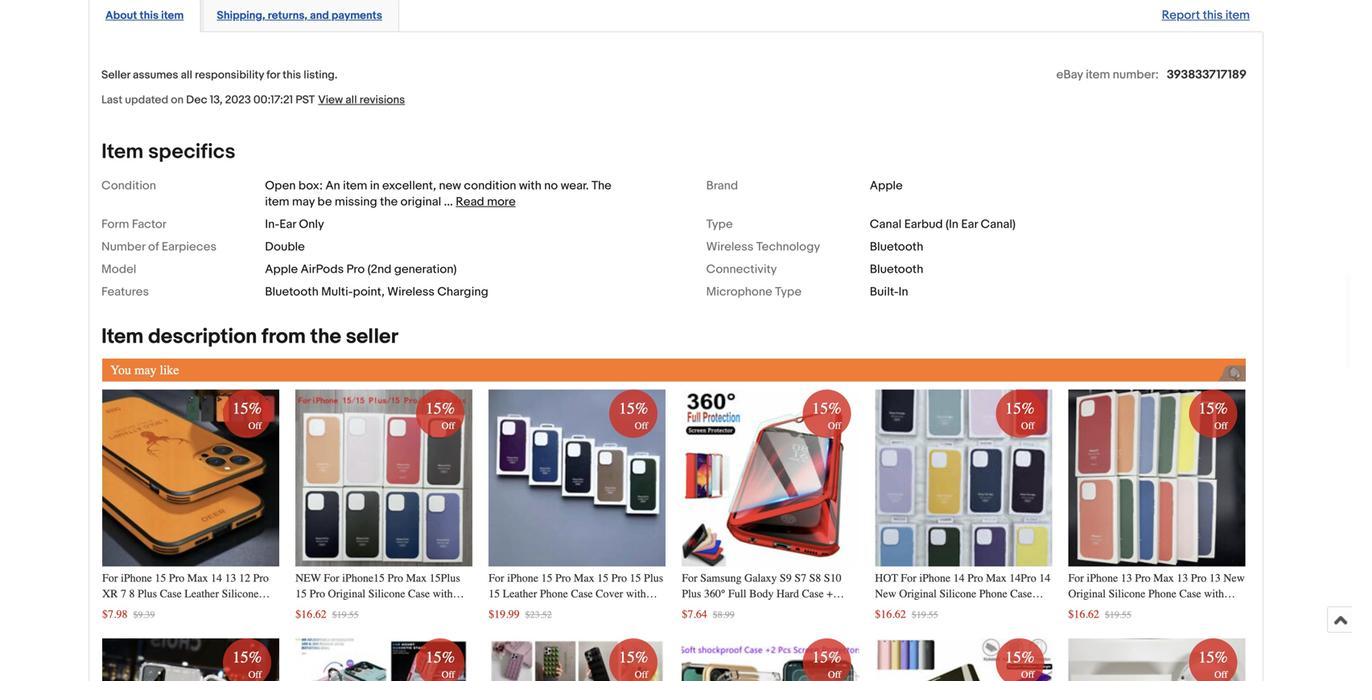 Task type: describe. For each thing, give the bounding box(es) containing it.
canal)
[[981, 217, 1016, 232]]

updated
[[125, 93, 168, 107]]

last updated on dec 13, 2023 00:17:21 pst view all revisions
[[101, 93, 405, 107]]

in-
[[265, 217, 280, 232]]

13,
[[210, 93, 223, 107]]

1 horizontal spatial type
[[775, 285, 802, 299]]

report this item link
[[1154, 0, 1258, 31]]

1 ear from the left
[[280, 217, 296, 232]]

built-
[[870, 285, 899, 299]]

bluetooth for connectivity
[[870, 262, 924, 277]]

2 vertical spatial bluetooth
[[265, 285, 319, 299]]

new
[[439, 179, 461, 193]]

condition
[[464, 179, 516, 193]]

pro
[[347, 262, 365, 277]]

apple for apple airpods pro (2nd generation)
[[265, 262, 298, 277]]

for
[[267, 68, 280, 82]]

microphone type
[[706, 285, 802, 299]]

assumes
[[133, 68, 178, 82]]

the inside open box: an item in excellent, new condition with no wear. the item may be missing the original ...
[[380, 195, 398, 209]]

model
[[101, 262, 136, 277]]

payments
[[332, 9, 382, 23]]

393833717189
[[1167, 68, 1247, 82]]

tab list containing about this item
[[89, 0, 1264, 32]]

an
[[326, 179, 340, 193]]

charging
[[437, 285, 489, 299]]

about
[[105, 9, 137, 23]]

may
[[292, 195, 315, 209]]

no
[[544, 179, 558, 193]]

(in
[[946, 217, 959, 232]]

the
[[592, 179, 612, 193]]

view all revisions link
[[315, 93, 405, 107]]

report
[[1162, 8, 1201, 23]]

point,
[[353, 285, 385, 299]]

earbud
[[905, 217, 943, 232]]

about this item
[[105, 9, 184, 23]]

1 horizontal spatial this
[[283, 68, 301, 82]]

airpods
[[301, 262, 344, 277]]

multi-
[[321, 285, 353, 299]]

microphone
[[706, 285, 773, 299]]

factor
[[132, 217, 167, 232]]

report this item
[[1162, 8, 1250, 23]]

seller
[[346, 325, 398, 350]]

features
[[101, 285, 149, 299]]

seller
[[101, 68, 130, 82]]

shipping, returns, and payments button
[[217, 8, 382, 23]]

more
[[487, 195, 516, 209]]

on
[[171, 93, 184, 107]]

apple for apple
[[870, 179, 903, 193]]

brand
[[706, 179, 738, 193]]

about this item button
[[105, 8, 184, 23]]

revisions
[[360, 93, 405, 107]]

original
[[401, 195, 441, 209]]

last
[[101, 93, 122, 107]]

1 vertical spatial all
[[346, 93, 357, 107]]

built-in
[[870, 285, 909, 299]]

returns,
[[268, 9, 307, 23]]

item down open
[[265, 195, 289, 209]]

bluetooth multi-point, wireless charging
[[265, 285, 489, 299]]

bluetooth for wireless technology
[[870, 240, 924, 254]]

listing.
[[304, 68, 338, 82]]

and
[[310, 9, 329, 23]]

specifics
[[148, 140, 236, 165]]



Task type: locate. For each thing, give the bounding box(es) containing it.
shipping,
[[217, 9, 265, 23]]

bluetooth up in
[[870, 262, 924, 277]]

all up the on
[[181, 68, 192, 82]]

00:17:21
[[254, 93, 293, 107]]

this for report
[[1203, 8, 1223, 23]]

wireless technology
[[706, 240, 820, 254]]

ebay
[[1057, 68, 1083, 82]]

item right ebay
[[1086, 68, 1110, 82]]

technology
[[756, 240, 820, 254]]

be
[[318, 195, 332, 209]]

item
[[1226, 8, 1250, 23], [161, 9, 184, 23], [1086, 68, 1110, 82], [343, 179, 367, 193], [265, 195, 289, 209]]

in
[[370, 179, 380, 193]]

from
[[262, 325, 306, 350]]

1 horizontal spatial the
[[380, 195, 398, 209]]

...
[[444, 195, 453, 209]]

canal
[[870, 217, 902, 232]]

0 vertical spatial the
[[380, 195, 398, 209]]

1 horizontal spatial all
[[346, 93, 357, 107]]

item up condition
[[101, 140, 144, 165]]

0 vertical spatial all
[[181, 68, 192, 82]]

0 horizontal spatial this
[[140, 9, 159, 23]]

all right view
[[346, 93, 357, 107]]

missing
[[335, 195, 377, 209]]

item specifics
[[101, 140, 236, 165]]

apple up canal
[[870, 179, 903, 193]]

1 horizontal spatial wireless
[[706, 240, 754, 254]]

2 horizontal spatial this
[[1203, 8, 1223, 23]]

ebay item number: 393833717189
[[1057, 68, 1247, 82]]

wireless
[[706, 240, 754, 254], [387, 285, 435, 299]]

0 horizontal spatial all
[[181, 68, 192, 82]]

0 vertical spatial bluetooth
[[870, 240, 924, 254]]

open box: an item in excellent, new condition with no wear. the item may be missing the original ...
[[265, 179, 612, 209]]

description
[[148, 325, 257, 350]]

type down "brand"
[[706, 217, 733, 232]]

item for item description from the seller
[[101, 325, 144, 350]]

this right about
[[140, 9, 159, 23]]

number:
[[1113, 68, 1159, 82]]

item inside button
[[161, 9, 184, 23]]

in-ear only
[[265, 217, 324, 232]]

item right about
[[161, 9, 184, 23]]

type down the 'technology'
[[775, 285, 802, 299]]

item for item specifics
[[101, 140, 144, 165]]

read
[[456, 195, 484, 209]]

this right report
[[1203, 8, 1223, 23]]

connectivity
[[706, 262, 777, 277]]

seller assumes all responsibility for this listing.
[[101, 68, 338, 82]]

0 horizontal spatial type
[[706, 217, 733, 232]]

1 horizontal spatial apple
[[870, 179, 903, 193]]

ear up double
[[280, 217, 296, 232]]

0 vertical spatial type
[[706, 217, 733, 232]]

2023
[[225, 93, 251, 107]]

ear
[[280, 217, 296, 232], [962, 217, 978, 232]]

this right for
[[283, 68, 301, 82]]

of
[[148, 240, 159, 254]]

bluetooth
[[870, 240, 924, 254], [870, 262, 924, 277], [265, 285, 319, 299]]

this
[[1203, 8, 1223, 23], [140, 9, 159, 23], [283, 68, 301, 82]]

type
[[706, 217, 733, 232], [775, 285, 802, 299]]

double
[[265, 240, 305, 254]]

(2nd
[[368, 262, 392, 277]]

1 vertical spatial apple
[[265, 262, 298, 277]]

all
[[181, 68, 192, 82], [346, 93, 357, 107]]

generation)
[[394, 262, 457, 277]]

condition
[[101, 179, 156, 193]]

responsibility
[[195, 68, 264, 82]]

with
[[519, 179, 542, 193]]

2 item from the top
[[101, 325, 144, 350]]

1 item from the top
[[101, 140, 144, 165]]

0 horizontal spatial the
[[310, 325, 341, 350]]

this inside report this item link
[[1203, 8, 1223, 23]]

0 vertical spatial apple
[[870, 179, 903, 193]]

pst
[[296, 93, 315, 107]]

only
[[299, 217, 324, 232]]

item description from the seller
[[101, 325, 398, 350]]

1 vertical spatial type
[[775, 285, 802, 299]]

the right from
[[310, 325, 341, 350]]

read more
[[456, 195, 516, 209]]

0 vertical spatial item
[[101, 140, 144, 165]]

the down excellent,
[[380, 195, 398, 209]]

0 horizontal spatial apple
[[265, 262, 298, 277]]

this inside about this item button
[[140, 9, 159, 23]]

view
[[318, 93, 343, 107]]

0 horizontal spatial ear
[[280, 217, 296, 232]]

item right report
[[1226, 8, 1250, 23]]

number
[[101, 240, 145, 254]]

bluetooth down canal
[[870, 240, 924, 254]]

canal earbud (in ear canal)
[[870, 217, 1016, 232]]

2 ear from the left
[[962, 217, 978, 232]]

tab list
[[89, 0, 1264, 32]]

apple
[[870, 179, 903, 193], [265, 262, 298, 277]]

apple airpods pro (2nd generation)
[[265, 262, 457, 277]]

form factor
[[101, 217, 167, 232]]

bluetooth down airpods on the left top of page
[[265, 285, 319, 299]]

open
[[265, 179, 296, 193]]

earpieces
[[162, 240, 217, 254]]

number of earpieces
[[101, 240, 217, 254]]

0 vertical spatial wireless
[[706, 240, 754, 254]]

read more button
[[456, 195, 516, 209]]

1 vertical spatial bluetooth
[[870, 262, 924, 277]]

the
[[380, 195, 398, 209], [310, 325, 341, 350]]

in
[[899, 285, 909, 299]]

wireless up 'connectivity'
[[706, 240, 754, 254]]

wireless down generation)
[[387, 285, 435, 299]]

item down features
[[101, 325, 144, 350]]

0 horizontal spatial wireless
[[387, 285, 435, 299]]

dec
[[186, 93, 207, 107]]

shipping, returns, and payments
[[217, 9, 382, 23]]

box:
[[299, 179, 323, 193]]

1 vertical spatial item
[[101, 325, 144, 350]]

this for about
[[140, 9, 159, 23]]

ear right the (in
[[962, 217, 978, 232]]

excellent,
[[382, 179, 436, 193]]

wear.
[[561, 179, 589, 193]]

apple down double
[[265, 262, 298, 277]]

1 vertical spatial wireless
[[387, 285, 435, 299]]

item up missing
[[343, 179, 367, 193]]

form
[[101, 217, 129, 232]]

1 vertical spatial the
[[310, 325, 341, 350]]

1 horizontal spatial ear
[[962, 217, 978, 232]]



Task type: vqa. For each thing, say whether or not it's contained in the screenshot.
left Apple
yes



